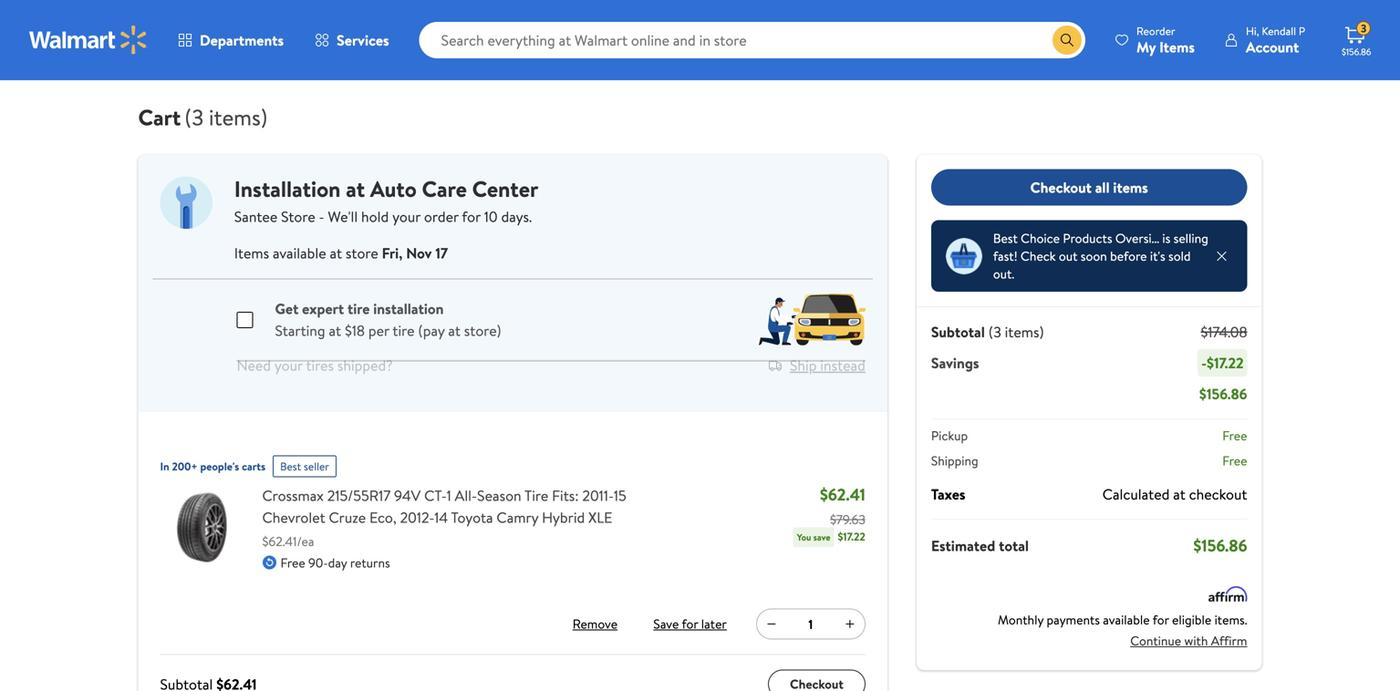 Task type: describe. For each thing, give the bounding box(es) containing it.
items.
[[1215, 611, 1247, 629]]

search icon image
[[1060, 33, 1075, 47]]

my
[[1137, 37, 1156, 57]]

carts
[[242, 459, 265, 474]]

monthly payments available for eligible items. continue with affirm
[[998, 611, 1247, 650]]

at left "$18"
[[329, 321, 341, 341]]

tires
[[306, 357, 334, 378]]

later
[[701, 615, 727, 633]]

cruze
[[329, 508, 366, 528]]

expert
[[302, 299, 344, 319]]

free for shipping
[[1223, 452, 1247, 470]]

best for best choice products oversi... is selling fast! check out soon before it's sold out.
[[993, 229, 1018, 247]]

is
[[1162, 229, 1171, 247]]

with
[[1184, 632, 1208, 650]]

installation
[[373, 299, 444, 319]]

available inside monthly payments available for eligible items. continue with affirm
[[1103, 611, 1150, 629]]

get expert tire installation starting at $18 per tire (pay at store)
[[275, 299, 501, 341]]

0 horizontal spatial tire
[[347, 299, 370, 319]]

estimated total
[[931, 536, 1029, 556]]

best choice products oversi... is selling fast! check out soon before it's sold out.
[[993, 229, 1208, 283]]

save for later button
[[650, 610, 730, 639]]

affirm
[[1211, 632, 1247, 650]]

crossmax 215/55r17 94v ct-1 all-season tire fits: 2011-15 chevrolet cruze eco, 2012-14 toyota camry hybrid xle, with add-on services, $62.41/ea, 1 in cart image
[[160, 485, 248, 572]]

decrease quantity crossmax 215/55r17 94v ct-1 all-season tire fits: 2011-15 chevrolet cruze eco, 2012-14 toyota camry hybrid xle, current quantity 1 image
[[764, 617, 779, 632]]

fast!
[[993, 247, 1018, 265]]

in
[[160, 459, 169, 474]]

10
[[484, 207, 498, 227]]

santee
[[234, 207, 278, 227]]

selling
[[1174, 229, 1208, 247]]

1 horizontal spatial tire
[[393, 321, 415, 341]]

store
[[346, 243, 378, 263]]

reorder my items
[[1137, 23, 1195, 57]]

estimated
[[931, 536, 995, 556]]

center
[[472, 174, 538, 204]]

$17.22 inside $62.41 $79.63 you save $17.22
[[838, 529, 865, 545]]

hi,
[[1246, 23, 1259, 39]]

2 vertical spatial free
[[280, 554, 305, 572]]

crossmax
[[262, 486, 324, 506]]

p
[[1299, 23, 1305, 39]]

94v
[[394, 486, 421, 506]]

save for later
[[653, 615, 727, 633]]

per
[[368, 321, 389, 341]]

free 90-day returns
[[280, 554, 390, 572]]

choice
[[1021, 229, 1060, 247]]

(3 for subtotal
[[989, 322, 1001, 342]]

store)
[[464, 321, 501, 341]]

get
[[275, 299, 299, 319]]

close nudge image
[[1215, 249, 1229, 263]]

215/55r17
[[327, 486, 391, 506]]

items inside reorder my items
[[1159, 37, 1195, 57]]

items available at store fri, nov 17
[[234, 243, 448, 263]]

checkout
[[1189, 484, 1247, 504]]

none checkbox inside get expert tire installation, starting at $18 per tire (pay at store), page will refresh upon selection element
[[237, 301, 253, 317]]

0 vertical spatial available
[[273, 243, 326, 263]]

17
[[435, 243, 448, 263]]

(pay
[[418, 321, 445, 341]]

3
[[1361, 21, 1367, 36]]

best seller
[[280, 459, 329, 474]]

people's
[[200, 459, 239, 474]]

2012-
[[400, 508, 434, 528]]

camry
[[497, 508, 538, 528]]

check
[[1021, 247, 1056, 265]]

checkout
[[1030, 177, 1092, 197]]

in 200+ people's carts
[[160, 459, 265, 474]]

1 inside crossmax 215/55r17 94v ct-1 all-season tire fits: 2011-15 chevrolet cruze eco, 2012-14 toyota camry hybrid xle $62.41/ea
[[447, 486, 451, 506]]

hold
[[361, 207, 389, 227]]

free for pickup
[[1223, 427, 1247, 445]]

you
[[797, 531, 811, 544]]

we'll
[[328, 207, 358, 227]]

day
[[328, 554, 347, 572]]

installation
[[234, 174, 341, 204]]

out
[[1059, 247, 1078, 265]]

affirm image
[[1209, 587, 1247, 602]]

starting
[[275, 321, 325, 341]]

best for best seller
[[280, 459, 301, 474]]

eco,
[[369, 508, 397, 528]]

$62.41/ea
[[262, 533, 314, 550]]

$18
[[345, 321, 365, 341]]

Search search field
[[419, 22, 1086, 58]]

checkout all items button
[[931, 169, 1247, 206]]

continue
[[1130, 632, 1181, 650]]

90-
[[308, 554, 328, 572]]

departments button
[[162, 18, 299, 62]]

days.
[[501, 207, 532, 227]]

payments
[[1047, 611, 1100, 629]]

oversi...
[[1115, 229, 1159, 247]]

installation at auto care center santee store - we'll hold your order for 10 days.
[[234, 174, 538, 227]]

soon
[[1081, 247, 1107, 265]]

for inside monthly payments available for eligible items. continue with affirm
[[1153, 611, 1169, 629]]



Task type: locate. For each thing, give the bounding box(es) containing it.
best seller alert
[[273, 448, 337, 478]]

0 vertical spatial 1
[[447, 486, 451, 506]]

increase quantity crossmax 215/55r17 94v ct-1 all-season tire fits: 2011-15 chevrolet cruze eco, 2012-14 toyota camry hybrid xle, current quantity 1 image
[[843, 617, 857, 632]]

xle
[[588, 508, 612, 528]]

items)
[[209, 102, 268, 133], [1005, 322, 1044, 342]]

order
[[424, 207, 459, 227]]

2011-
[[582, 486, 614, 506]]

seller
[[304, 459, 329, 474]]

checkout all items
[[1030, 177, 1148, 197]]

0 horizontal spatial $17.22
[[838, 529, 865, 545]]

0 vertical spatial items)
[[209, 102, 268, 133]]

1 horizontal spatial available
[[1103, 611, 1150, 629]]

cart
[[138, 102, 181, 133]]

$174.08
[[1201, 322, 1247, 342]]

$79.63
[[830, 511, 865, 529]]

2 horizontal spatial for
[[1153, 611, 1169, 629]]

for left 10
[[462, 207, 481, 227]]

0 horizontal spatial your
[[274, 357, 303, 378]]

- left we'll
[[319, 207, 324, 227]]

save
[[813, 531, 830, 544]]

1 vertical spatial your
[[274, 357, 303, 378]]

best inside 'alert'
[[280, 459, 301, 474]]

None checkbox
[[237, 301, 253, 317]]

(3 for cart
[[184, 102, 204, 133]]

0 vertical spatial best
[[993, 229, 1018, 247]]

0 horizontal spatial for
[[462, 207, 481, 227]]

tire
[[347, 299, 370, 319], [393, 321, 415, 341]]

15
[[614, 486, 626, 506]]

monthly
[[998, 611, 1044, 629]]

cart (3 items)
[[138, 102, 268, 133]]

chevrolet
[[262, 508, 325, 528]]

0 horizontal spatial available
[[273, 243, 326, 263]]

tire
[[525, 486, 548, 506]]

savings
[[931, 353, 979, 373]]

calculated
[[1103, 484, 1170, 504]]

1 vertical spatial $156.86
[[1199, 384, 1247, 404]]

subtotal
[[931, 322, 985, 342]]

0 horizontal spatial (3
[[184, 102, 204, 133]]

at up we'll
[[346, 174, 365, 204]]

for right save
[[682, 615, 698, 633]]

for inside "button"
[[682, 615, 698, 633]]

2 vertical spatial $156.86
[[1193, 535, 1247, 557]]

1 vertical spatial items
[[234, 243, 269, 263]]

items) down out.
[[1005, 322, 1044, 342]]

remove
[[573, 615, 618, 633]]

reorder
[[1137, 23, 1175, 39]]

need your tires shipped?
[[237, 357, 393, 378]]

tire down installation
[[393, 321, 415, 341]]

taxes
[[931, 484, 966, 504]]

for up "continue"
[[1153, 611, 1169, 629]]

items right my
[[1159, 37, 1195, 57]]

available
[[273, 243, 326, 263], [1103, 611, 1150, 629]]

1 vertical spatial 1
[[808, 615, 813, 633]]

ct-
[[424, 486, 447, 506]]

$156.86 down -$17.22
[[1199, 384, 1247, 404]]

ship
[[790, 357, 817, 378]]

crossmax 215/55r17 94v ct-1 all-season tire fits: 2011-15 chevrolet cruze eco, 2012-14 toyota camry hybrid xle link
[[262, 485, 643, 529]]

nov
[[406, 243, 432, 263]]

services
[[337, 30, 389, 50]]

1 vertical spatial free
[[1223, 452, 1247, 470]]

tire up "$18"
[[347, 299, 370, 319]]

your down "auto"
[[392, 207, 421, 227]]

1 vertical spatial items)
[[1005, 322, 1044, 342]]

services button
[[299, 18, 405, 62]]

1 vertical spatial available
[[1103, 611, 1150, 629]]

1 horizontal spatial for
[[682, 615, 698, 633]]

1 vertical spatial tire
[[393, 321, 415, 341]]

1 horizontal spatial items
[[1159, 37, 1195, 57]]

1 vertical spatial (3
[[989, 322, 1001, 342]]

at left store
[[330, 243, 342, 263]]

0 vertical spatial tire
[[347, 299, 370, 319]]

$156.86 down 3
[[1342, 46, 1371, 58]]

0 horizontal spatial best
[[280, 459, 301, 474]]

hybrid
[[542, 508, 585, 528]]

Walmart Site-Wide search field
[[419, 22, 1086, 58]]

your left tires
[[274, 357, 303, 378]]

fri,
[[382, 243, 403, 263]]

at inside installation at auto care center santee store - we'll hold your order for 10 days.
[[346, 174, 365, 204]]

at left checkout
[[1173, 484, 1186, 504]]

-$17.22
[[1201, 353, 1244, 373]]

ship instead
[[790, 357, 865, 378]]

1
[[447, 486, 451, 506], [808, 615, 813, 633]]

(3
[[184, 102, 204, 133], [989, 322, 1001, 342]]

best inside best choice products oversi... is selling fast! check out soon before it's sold out.
[[993, 229, 1018, 247]]

need
[[237, 357, 271, 378]]

1 left all- in the left of the page
[[447, 486, 451, 506]]

products
[[1063, 229, 1112, 247]]

instead
[[820, 357, 865, 378]]

1 vertical spatial $17.22
[[838, 529, 865, 545]]

0 horizontal spatial -
[[319, 207, 324, 227]]

best left choice
[[993, 229, 1018, 247]]

1 horizontal spatial 1
[[808, 615, 813, 633]]

0 vertical spatial items
[[1159, 37, 1195, 57]]

subtotal (3 items)
[[931, 322, 1044, 342]]

all
[[1095, 177, 1110, 197]]

1 horizontal spatial -
[[1201, 353, 1207, 373]]

0 vertical spatial $156.86
[[1342, 46, 1371, 58]]

for inside installation at auto care center santee store - we'll hold your order for 10 days.
[[462, 207, 481, 227]]

1 right decrease quantity crossmax 215/55r17 94v ct-1 all-season tire fits: 2011-15 chevrolet cruze eco, 2012-14 toyota camry hybrid xle, current quantity 1 image on the bottom right
[[808, 615, 813, 633]]

at right the (pay
[[448, 321, 461, 341]]

(3 right cart
[[184, 102, 204, 133]]

$62.41
[[820, 483, 865, 506]]

total
[[999, 536, 1029, 556]]

shipped?
[[337, 357, 393, 378]]

1 horizontal spatial best
[[993, 229, 1018, 247]]

0 horizontal spatial items)
[[209, 102, 268, 133]]

ship instead button
[[790, 357, 865, 378]]

at
[[346, 174, 365, 204], [330, 243, 342, 263], [329, 321, 341, 341], [448, 321, 461, 341], [1173, 484, 1186, 504]]

- down $174.08
[[1201, 353, 1207, 373]]

1 vertical spatial -
[[1201, 353, 1207, 373]]

toyota
[[451, 508, 493, 528]]

crossmax 215/55r17 94v ct-1 all-season tire fits: 2011-15 chevrolet cruze eco, 2012-14 toyota camry hybrid xle $62.41/ea
[[262, 486, 626, 550]]

1 horizontal spatial (3
[[989, 322, 1001, 342]]

less than x qty image
[[946, 238, 982, 274]]

pickup
[[931, 427, 968, 445]]

calculated at checkout
[[1103, 484, 1247, 504]]

get expert tire installation, starting at $18 per tire (pay at store), page will refresh upon selection element
[[237, 299, 501, 341]]

$17.22 down $79.63
[[838, 529, 865, 545]]

account
[[1246, 37, 1299, 57]]

1 horizontal spatial your
[[392, 207, 421, 227]]

best left seller
[[280, 459, 301, 474]]

items
[[1113, 177, 1148, 197]]

shipping
[[931, 452, 978, 470]]

care
[[422, 174, 467, 204]]

fulfillment logo image
[[160, 177, 212, 229]]

items down santee at the left of the page
[[234, 243, 269, 263]]

$17.22 down $174.08
[[1207, 353, 1244, 373]]

hi, kendall p account
[[1246, 23, 1305, 57]]

0 vertical spatial $17.22
[[1207, 353, 1244, 373]]

returns
[[350, 554, 390, 572]]

departments
[[200, 30, 284, 50]]

available up "continue"
[[1103, 611, 1150, 629]]

$156.86 up affirm icon
[[1193, 535, 1247, 557]]

$62.41 $79.63 you save $17.22
[[797, 483, 865, 545]]

(3 right subtotal
[[989, 322, 1001, 342]]

before
[[1110, 247, 1147, 265]]

1 horizontal spatial items)
[[1005, 322, 1044, 342]]

free
[[1223, 427, 1247, 445], [1223, 452, 1247, 470], [280, 554, 305, 572]]

0 vertical spatial -
[[319, 207, 324, 227]]

1 horizontal spatial $17.22
[[1207, 353, 1244, 373]]

items) down departments
[[209, 102, 268, 133]]

kendall
[[1262, 23, 1296, 39]]

your inside installation at auto care center santee store - we'll hold your order for 10 days.
[[392, 207, 421, 227]]

items) for subtotal (3 items)
[[1005, 322, 1044, 342]]

1 vertical spatial best
[[280, 459, 301, 474]]

0 horizontal spatial items
[[234, 243, 269, 263]]

0 horizontal spatial 1
[[447, 486, 451, 506]]

14
[[434, 508, 448, 528]]

200+
[[172, 459, 198, 474]]

0 vertical spatial (3
[[184, 102, 204, 133]]

items) for cart (3 items)
[[209, 102, 268, 133]]

0 vertical spatial your
[[392, 207, 421, 227]]

- inside installation at auto care center santee store - we'll hold your order for 10 days.
[[319, 207, 324, 227]]

0 vertical spatial free
[[1223, 427, 1247, 445]]

season
[[477, 486, 521, 506]]

auto
[[370, 174, 417, 204]]

sold
[[1168, 247, 1191, 265]]

$156.86
[[1342, 46, 1371, 58], [1199, 384, 1247, 404], [1193, 535, 1247, 557]]

fits:
[[552, 486, 579, 506]]

in 200+ people's carts alert
[[160, 448, 265, 478]]

eligible
[[1172, 611, 1212, 629]]

walmart image
[[29, 26, 148, 55]]

available down the store
[[273, 243, 326, 263]]



Task type: vqa. For each thing, say whether or not it's contained in the screenshot.
gifts under $5
no



